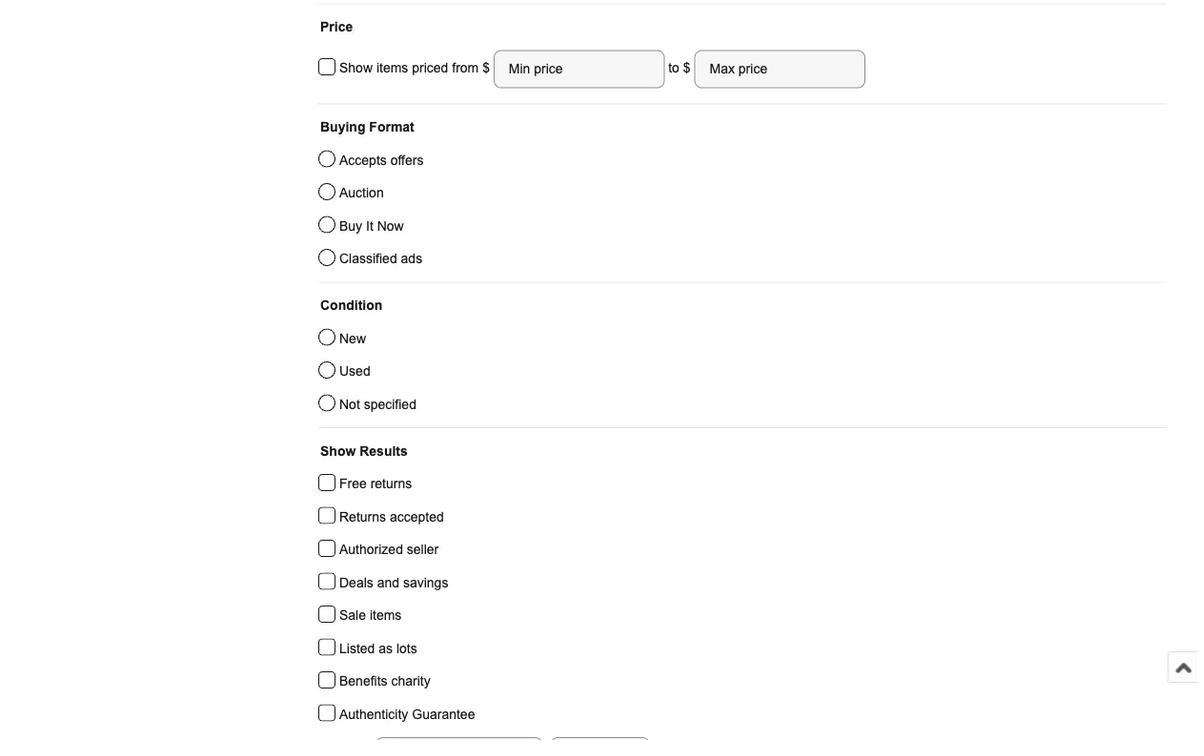 Task type: describe. For each thing, give the bounding box(es) containing it.
1 $ from the left
[[483, 61, 494, 75]]

items for show
[[377, 61, 409, 75]]

sale items
[[340, 608, 402, 623]]

specified
[[364, 397, 417, 412]]

authenticity
[[340, 707, 409, 722]]

show for show items priced from
[[340, 61, 373, 75]]

deals
[[340, 575, 374, 590]]

buy
[[340, 218, 363, 233]]

seller
[[407, 542, 439, 557]]

free
[[340, 476, 367, 491]]

buying
[[320, 120, 366, 134]]

and
[[377, 575, 400, 590]]

free returns
[[340, 476, 412, 491]]

price
[[320, 20, 353, 34]]

deals and savings
[[340, 575, 449, 590]]

not specified
[[340, 397, 417, 412]]

show results
[[320, 443, 408, 458]]

ads
[[401, 251, 423, 266]]

from
[[452, 61, 479, 75]]

it
[[366, 218, 374, 233]]

used
[[340, 364, 371, 379]]

authenticity guarantee
[[340, 707, 475, 722]]

savings
[[403, 575, 449, 590]]

buying format
[[320, 120, 415, 134]]

results
[[360, 443, 408, 458]]

condition
[[320, 298, 383, 313]]

returns
[[340, 509, 386, 524]]

items for sale
[[370, 608, 402, 623]]

charity
[[391, 674, 431, 689]]

to
[[669, 61, 680, 75]]

classified ads
[[340, 251, 423, 266]]



Task type: vqa. For each thing, say whether or not it's contained in the screenshot.
Stainless within the ROLEX DATEJUST MEN STAINLESS STEEL & 18K WHITE GOLD WATCH SILVER DIAL BLACK 1601 PRE-OWNED $3,869.98 $4,299.98 10% OFF FREE SHIPPING LAST ONE
no



Task type: locate. For each thing, give the bounding box(es) containing it.
new
[[340, 331, 366, 346]]

offers
[[391, 153, 424, 167]]

0 horizontal spatial $
[[483, 61, 494, 75]]

items
[[377, 61, 409, 75], [370, 608, 402, 623]]

auction
[[340, 186, 384, 200]]

1 vertical spatial show
[[320, 443, 356, 458]]

$ right from
[[483, 61, 494, 75]]

listed as lots
[[340, 641, 417, 656]]

sale
[[340, 608, 366, 623]]

returns accepted
[[340, 509, 444, 524]]

returns
[[371, 476, 412, 491]]

1 vertical spatial items
[[370, 608, 402, 623]]

1 horizontal spatial $
[[684, 61, 691, 75]]

priced
[[412, 61, 449, 75]]

benefits charity
[[340, 674, 431, 689]]

listed
[[340, 641, 375, 656]]

lots
[[397, 641, 417, 656]]

$
[[483, 61, 494, 75], [684, 61, 691, 75]]

$ right to
[[684, 61, 691, 75]]

Enter maximum price range value, $ text field
[[695, 50, 866, 88]]

benefits
[[340, 674, 388, 689]]

format
[[369, 120, 415, 134]]

now
[[377, 218, 404, 233]]

2 $ from the left
[[684, 61, 691, 75]]

guarantee
[[412, 707, 475, 722]]

items up as
[[370, 608, 402, 623]]

accepts offers
[[340, 153, 424, 167]]

Enter minimum price range value, $ text field
[[494, 50, 665, 88]]

not
[[340, 397, 360, 412]]

show items priced from
[[340, 61, 483, 75]]

to $
[[665, 61, 695, 75]]

show
[[340, 61, 373, 75], [320, 443, 356, 458]]

0 vertical spatial show
[[340, 61, 373, 75]]

accepted
[[390, 509, 444, 524]]

items left priced
[[377, 61, 409, 75]]

as
[[379, 641, 393, 656]]

classified
[[340, 251, 397, 266]]

authorized
[[340, 542, 403, 557]]

accepts
[[340, 153, 387, 167]]

0 vertical spatial items
[[377, 61, 409, 75]]

buy it now
[[340, 218, 404, 233]]

show for show results
[[320, 443, 356, 458]]

authorized seller
[[340, 542, 439, 557]]

show down price
[[340, 61, 373, 75]]

show up free
[[320, 443, 356, 458]]



